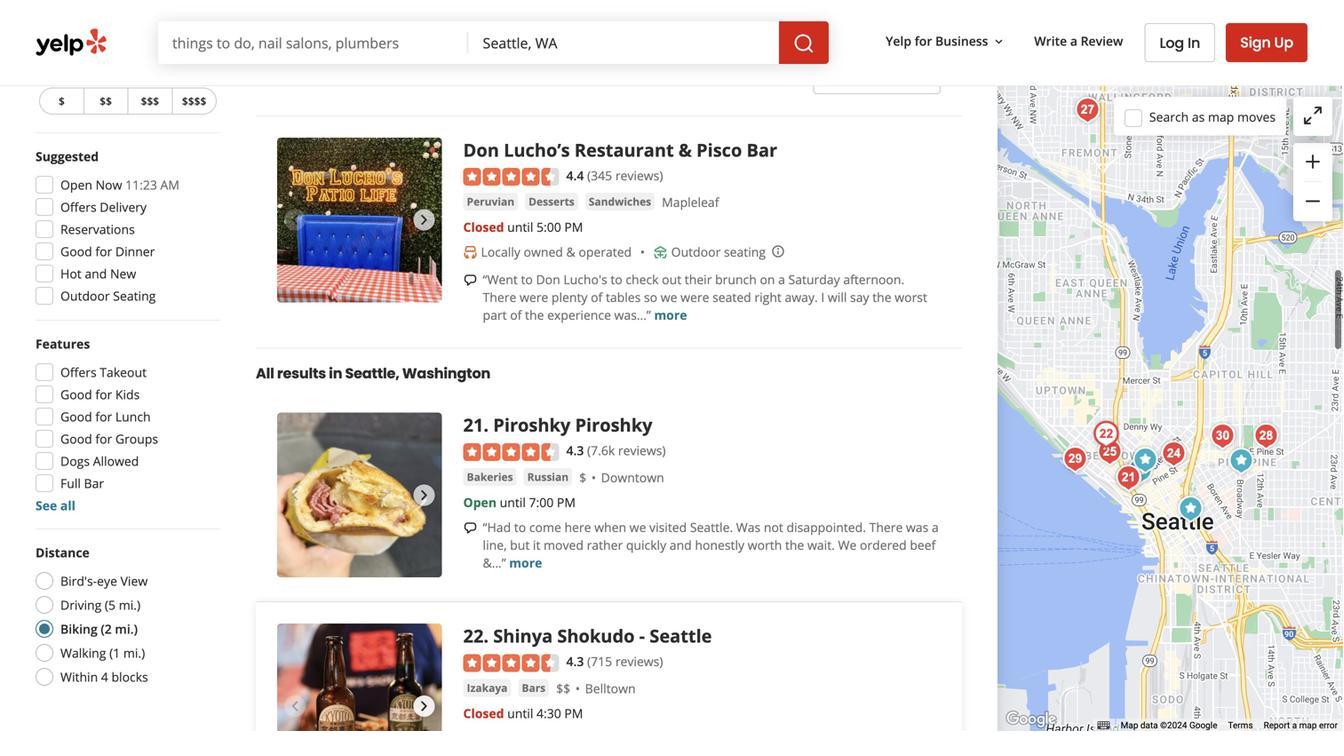 Task type: vqa. For each thing, say whether or not it's contained in the screenshot.
landscape within Landscape construction or installation
no



Task type: locate. For each thing, give the bounding box(es) containing it.
(2
[[101, 621, 112, 638]]

part
[[483, 307, 507, 324]]

starbucks image
[[1174, 492, 1209, 527]]

dinner
[[115, 243, 155, 260]]

1 vertical spatial and
[[670, 537, 692, 554]]

a up beef
[[932, 519, 939, 536]]

good up hot
[[60, 243, 92, 260]]

view left website
[[831, 65, 864, 85]]

0 vertical spatial reviews)
[[616, 167, 664, 184]]

$$ up 4:30 at the left
[[557, 680, 571, 697]]

1 vertical spatial 4.3 star rating image
[[464, 655, 560, 673]]

seattle right -
[[650, 624, 712, 649]]

the down afternoon.
[[873, 289, 892, 306]]

1 horizontal spatial there
[[870, 519, 903, 536]]

2 vertical spatial pm
[[565, 705, 584, 722]]

closed for closed until 4:30 pm
[[464, 705, 504, 722]]

was up many
[[782, 0, 805, 6]]

4.4
[[567, 167, 584, 184]]

and
[[85, 265, 107, 282], [670, 537, 692, 554]]

1 vertical spatial 4.3
[[567, 654, 584, 670]]

0 horizontal spatial were
[[520, 289, 549, 306]]

open down suggested
[[60, 176, 92, 193]]

None search field
[[158, 21, 829, 64]]

1 horizontal spatial i
[[776, 0, 779, 6]]

"had
[[483, 519, 511, 536]]

we down out
[[661, 289, 678, 306]]

1 vertical spatial open
[[464, 494, 497, 511]]

for for groups
[[95, 431, 112, 448]]

more
[[655, 307, 688, 324], [510, 555, 543, 572]]

$ left the $$ button
[[59, 94, 65, 108]]

when
[[595, 519, 627, 536]]

4.3 star rating image down shinya
[[464, 655, 560, 673]]

wait.
[[808, 537, 835, 554]]

pm right 5:00
[[565, 219, 584, 236]]

next image
[[414, 485, 435, 506], [414, 696, 435, 717]]

1 vertical spatial slideshow element
[[277, 413, 442, 578]]

six seven restaurant image
[[1058, 442, 1094, 477]]

mi.) right the (1
[[123, 645, 145, 662]]

0 horizontal spatial map
[[1209, 108, 1235, 125]]

2 vertical spatial mi.)
[[123, 645, 145, 662]]

more link down out
[[655, 307, 688, 324]]

open now 11:23 am
[[60, 176, 180, 193]]

mi.)
[[119, 597, 141, 614], [115, 621, 138, 638], [123, 645, 145, 662]]

don inside "went to don lucho's to check out their brunch on a saturday afternoon. there were plenty of tables so we were seated right away. i will say the worst part of the experience was…"
[[536, 271, 561, 288]]

2 piroshky from the left
[[576, 413, 653, 437]]

1 horizontal spatial open
[[464, 494, 497, 511]]

mi.) for biking (2 mi.)
[[115, 621, 138, 638]]

mi.) right (5
[[119, 597, 141, 614]]

that up rave
[[852, 0, 876, 6]]

until down bars 'link'
[[508, 705, 534, 722]]

2 horizontal spatial i
[[822, 289, 825, 306]]

0 vertical spatial i
[[776, 0, 779, 6]]

1 horizontal spatial $$
[[557, 680, 571, 697]]

0 vertical spatial there
[[483, 289, 517, 306]]

for for lunch
[[95, 408, 112, 425]]

0 vertical spatial 4.3 star rating image
[[464, 444, 560, 461]]

sign up
[[1241, 32, 1294, 52]]

next image for 21 . piroshky piroshky
[[414, 485, 435, 506]]

more link for moved
[[510, 555, 543, 572]]

2 vertical spatial i
[[822, 289, 825, 306]]

16 speech v2 image
[[464, 273, 478, 288]]

to up the house.
[[662, 0, 674, 6]]

was inside "had to come here when we visited seattle. was not disappointed. there was a line, but it moved rather quickly and honestly worth the wait.   we ordered beef &…"
[[907, 519, 929, 536]]

next image left "izakaya" link
[[414, 696, 435, 717]]

group
[[1294, 143, 1333, 221]]

for for dinner
[[95, 243, 112, 260]]

walking
[[60, 645, 106, 662]]

so inside "when my brother first moved to seattle last year, i was jealous that he would be walking distance from sip house. i've seen so many people rave about their coffee. i told him that as…"
[[750, 6, 763, 23]]

there inside "went to don lucho's to check out their brunch on a saturday afternoon. there were plenty of tables so we were seated right away. i will say the worst part of the experience was…"
[[483, 289, 517, 306]]

sign up link
[[1227, 23, 1308, 62]]

price group
[[36, 59, 220, 118]]

0 vertical spatial view
[[831, 65, 864, 85]]

1 horizontal spatial outdoor
[[672, 244, 721, 261]]

so down check
[[644, 289, 658, 306]]

4.3 (7.6k reviews)
[[567, 442, 666, 459]]

features group
[[30, 335, 220, 515]]

4.3 star rating image up bakeries
[[464, 444, 560, 461]]

1 4.3 star rating image from the top
[[464, 444, 560, 461]]

0 vertical spatial so
[[750, 6, 763, 23]]

0 horizontal spatial that
[[584, 24, 607, 41]]

0 vertical spatial open
[[60, 176, 92, 193]]

4.3 down piroshky piroshky "link"
[[567, 442, 584, 459]]

within 4 blocks
[[60, 669, 148, 686]]

there up the ordered
[[870, 519, 903, 536]]

1 vertical spatial closed
[[464, 705, 504, 722]]

4.3 left (715
[[567, 654, 584, 670]]

view website
[[831, 65, 924, 85]]

good for good for lunch
[[60, 408, 92, 425]]

0 horizontal spatial i
[[526, 24, 529, 41]]

1 horizontal spatial was
[[907, 519, 929, 536]]

driving
[[60, 597, 102, 614]]

good for groups
[[60, 431, 158, 448]]

outdoor inside 'suggested' group
[[60, 288, 110, 304]]

1 vertical spatial there
[[870, 519, 903, 536]]

offers inside features group
[[60, 364, 97, 381]]

0 vertical spatial don
[[464, 138, 499, 162]]

. left shinya
[[484, 624, 489, 649]]

2 . from the top
[[484, 624, 489, 649]]

. up bakeries
[[484, 413, 489, 437]]

closed
[[464, 219, 504, 236], [464, 705, 504, 722]]

view website link
[[814, 55, 941, 94]]

distance
[[548, 6, 597, 23]]

google
[[1190, 721, 1218, 731]]

distance
[[36, 544, 90, 561]]

their inside "when my brother first moved to seattle last year, i was jealous that he would be walking distance from sip house. i've seen so many people rave about their coffee. i told him that as…"
[[911, 6, 938, 23]]

to up but
[[514, 519, 526, 536]]

hot
[[60, 265, 82, 282]]

(345
[[588, 167, 613, 184]]

offers inside 'suggested' group
[[60, 199, 97, 216]]

0 vertical spatial their
[[911, 6, 938, 23]]

1 vertical spatial so
[[644, 289, 658, 306]]

yelp
[[886, 33, 912, 49]]

good down good for kids at bottom
[[60, 408, 92, 425]]

russian link
[[524, 469, 573, 487]]

4.3 star rating image for piroshky piroshky
[[464, 444, 560, 461]]

and inside 'suggested' group
[[85, 265, 107, 282]]

1 offers from the top
[[60, 199, 97, 216]]

0 horizontal spatial piroshky
[[494, 413, 571, 437]]

1 horizontal spatial so
[[750, 6, 763, 23]]

0 vertical spatial $$
[[100, 94, 112, 108]]

None field
[[158, 21, 469, 64], [469, 21, 780, 64]]

i left will
[[822, 289, 825, 306]]

0 horizontal spatial don
[[464, 138, 499, 162]]

zoom out image
[[1303, 191, 1324, 212]]

outdoor for outdoor seating
[[60, 288, 110, 304]]

1 vertical spatial map
[[1300, 721, 1318, 731]]

moved up 'sip'
[[619, 0, 659, 6]]

0 horizontal spatial we
[[630, 519, 647, 536]]

& right owned
[[567, 244, 576, 261]]

operated
[[579, 244, 632, 261]]

for down good for lunch
[[95, 431, 112, 448]]

come
[[530, 519, 562, 536]]

3 slideshow element from the top
[[277, 624, 442, 732]]

0 vertical spatial .
[[484, 413, 489, 437]]

many
[[766, 6, 799, 23]]

more link for tables
[[655, 307, 688, 324]]

good down offers takeout at left
[[60, 386, 92, 403]]

data
[[1141, 721, 1159, 731]]

piroshky up 4.3 (7.6k reviews)
[[576, 413, 653, 437]]

0 horizontal spatial their
[[685, 271, 712, 288]]

1 vertical spatial outdoor
[[60, 288, 110, 304]]

2 4.3 star rating image from the top
[[464, 655, 560, 673]]

moved inside "when my brother first moved to seattle last year, i was jealous that he would be walking distance from sip house. i've seen so many people rave about their coffee. i told him that as…"
[[619, 0, 659, 6]]

$$$$ button
[[172, 88, 217, 115]]

view right eye
[[121, 573, 148, 590]]

1 vertical spatial offers
[[60, 364, 97, 381]]

1 vertical spatial was
[[907, 519, 929, 536]]

mi.) right the (2
[[115, 621, 138, 638]]

now
[[96, 176, 122, 193]]

chan seattle image
[[1157, 436, 1192, 472]]

0 vertical spatial 4.3
[[567, 442, 584, 459]]

for down good for kids at bottom
[[95, 408, 112, 425]]

0 horizontal spatial $
[[59, 94, 65, 108]]

2 were from the left
[[681, 289, 710, 306]]

right
[[755, 289, 782, 306]]

reviews) down -
[[616, 654, 664, 670]]

slideshow element for 21
[[277, 413, 442, 578]]

0 horizontal spatial there
[[483, 289, 517, 306]]

until left 7:00
[[500, 494, 526, 511]]

1 horizontal spatial bar
[[747, 138, 778, 162]]

1 horizontal spatial map
[[1300, 721, 1318, 731]]

0 vertical spatial we
[[661, 289, 678, 306]]

the left wait.
[[786, 537, 805, 554]]

for right yelp
[[915, 33, 933, 49]]

rave
[[845, 6, 870, 23]]

but
[[510, 537, 530, 554]]

izakaya button
[[464, 680, 511, 697]]

previous image for closed until 4:30 pm
[[284, 696, 306, 717]]

was inside "when my brother first moved to seattle last year, i was jealous that he would be walking distance from sip house. i've seen so many people rave about their coffee. i told him that as…"
[[782, 0, 805, 6]]

1 vertical spatial of
[[510, 307, 522, 324]]

there down "went in the left of the page
[[483, 289, 517, 306]]

more down but
[[510, 555, 543, 572]]

line,
[[483, 537, 507, 554]]

21 . piroshky piroshky
[[464, 413, 653, 437]]

a inside write a review link
[[1071, 33, 1078, 49]]

1 vertical spatial next image
[[414, 696, 435, 717]]

1 vertical spatial until
[[500, 494, 526, 511]]

4.3 star rating image for shinya shokudo - seattle
[[464, 655, 560, 673]]

not
[[764, 519, 784, 536]]

seattle up i've on the top right of page
[[677, 0, 717, 6]]

until for piroshky
[[500, 494, 526, 511]]

outdoor down "hot and new"
[[60, 288, 110, 304]]

1 next image from the top
[[414, 485, 435, 506]]

2 offers from the top
[[60, 364, 97, 381]]

0 vertical spatial until
[[508, 219, 534, 236]]

1 . from the top
[[484, 413, 489, 437]]

map right the as
[[1209, 108, 1235, 125]]

1 4.3 from the top
[[567, 442, 584, 459]]

2 vertical spatial until
[[508, 705, 534, 722]]

don up "plenty" at the top left of the page
[[536, 271, 561, 288]]

0 vertical spatial offers
[[60, 199, 97, 216]]

for for business
[[915, 33, 933, 49]]

and down "visited"
[[670, 537, 692, 554]]

0 vertical spatial and
[[85, 265, 107, 282]]

view inside distance option group
[[121, 573, 148, 590]]

pm right 4:30 at the left
[[565, 705, 584, 722]]

2 slideshow element from the top
[[277, 413, 442, 578]]

closed down peruvian link
[[464, 219, 504, 236]]

1 horizontal spatial we
[[661, 289, 678, 306]]

&…"
[[483, 555, 506, 572]]

bakeries
[[467, 470, 513, 485]]

keyboard shortcuts image
[[1098, 722, 1111, 730]]

1 vertical spatial moved
[[544, 537, 584, 554]]

1 vertical spatial bar
[[84, 475, 104, 492]]

info icon image
[[772, 244, 786, 258], [772, 244, 786, 258]]

rather
[[587, 537, 623, 554]]

bars button
[[519, 680, 549, 697]]

moved down here
[[544, 537, 584, 554]]

1 previous image from the top
[[284, 209, 306, 231]]

a right write
[[1071, 33, 1078, 49]]

view
[[831, 65, 864, 85], [121, 573, 148, 590]]

1 good from the top
[[60, 243, 92, 260]]

address, neighborhood, city, state or zip text field
[[469, 21, 780, 64]]

& left pisco
[[679, 138, 692, 162]]

2 none field from the left
[[469, 21, 780, 64]]

my
[[525, 0, 542, 6]]

offers takeout
[[60, 364, 147, 381]]

reviews) up "downtown"
[[619, 442, 666, 459]]

1 horizontal spatial &
[[679, 138, 692, 162]]

1 vertical spatial more
[[510, 555, 543, 572]]

1 vertical spatial mi.)
[[115, 621, 138, 638]]

and right hot
[[85, 265, 107, 282]]

2 next image from the top
[[414, 696, 435, 717]]

16 speech v2 image
[[464, 521, 478, 535]]

we
[[661, 289, 678, 306], [630, 519, 647, 536]]

1 vertical spatial &
[[567, 244, 576, 261]]

told
[[532, 24, 555, 41]]

0 vertical spatial seattle
[[677, 0, 717, 6]]

patagōn image
[[1123, 453, 1159, 489]]

2 4.3 from the top
[[567, 654, 584, 670]]

mi.) for walking (1 mi.)
[[123, 645, 145, 662]]

$ right russian link
[[580, 469, 587, 486]]

year,
[[744, 0, 772, 6]]

piroshky up russian
[[494, 413, 571, 437]]

downtown
[[601, 469, 665, 486]]

0 horizontal spatial moved
[[544, 537, 584, 554]]

offers up reservations
[[60, 199, 97, 216]]

pm
[[565, 219, 584, 236], [557, 494, 576, 511], [565, 705, 584, 722]]

were down out
[[681, 289, 710, 306]]

see all
[[36, 497, 75, 514]]

4 good from the top
[[60, 431, 92, 448]]

offers up good for kids at bottom
[[60, 364, 97, 381]]

so down year, at the right top of page
[[750, 6, 763, 23]]

16 chevron down v2 image
[[992, 34, 1007, 49]]

next image left bakeries link
[[414, 485, 435, 506]]

the right part
[[525, 307, 544, 324]]

0 horizontal spatial outdoor
[[60, 288, 110, 304]]

map region
[[895, 67, 1344, 732]]

good up dogs
[[60, 431, 92, 448]]

i inside "went to don lucho's to check out their brunch on a saturday afternoon. there were plenty of tables so we were seated right away. i will say the worst part of the experience was…"
[[822, 289, 825, 306]]

was up beef
[[907, 519, 929, 536]]

for down offers takeout at left
[[95, 386, 112, 403]]

outdoor right 16 outdoor seating v2 image
[[672, 244, 721, 261]]

0 vertical spatial outdoor
[[672, 244, 721, 261]]

$$ left $$$ button
[[100, 94, 112, 108]]

$$
[[100, 94, 112, 108], [557, 680, 571, 697]]

closed for closed until 5:00 pm
[[464, 219, 504, 236]]

bars
[[522, 681, 546, 696]]

for up "hot and new"
[[95, 243, 112, 260]]

for for kids
[[95, 386, 112, 403]]

map left error
[[1300, 721, 1318, 731]]

expand map image
[[1303, 105, 1324, 126]]

moved inside "had to come here when we visited seattle. was not disappointed. there was a line, but it moved rather quickly and honestly worth the wait.   we ordered beef &…"
[[544, 537, 584, 554]]

to
[[662, 0, 674, 6], [521, 271, 533, 288], [611, 271, 623, 288], [514, 519, 526, 536]]

for inside 'suggested' group
[[95, 243, 112, 260]]

1 horizontal spatial more
[[655, 307, 688, 324]]

2 good from the top
[[60, 386, 92, 403]]

closed down "izakaya" link
[[464, 705, 504, 722]]

1 vertical spatial more link
[[510, 555, 543, 572]]

.
[[484, 413, 489, 437], [484, 624, 489, 649]]

coffee.
[[483, 24, 522, 41]]

for inside button
[[915, 33, 933, 49]]

i left told
[[526, 24, 529, 41]]

out
[[662, 271, 682, 288]]

1 horizontal spatial of
[[591, 289, 603, 306]]

that down from
[[584, 24, 607, 41]]

0 vertical spatial $
[[59, 94, 65, 108]]

check
[[626, 271, 659, 288]]

all results in seattle, washington
[[256, 364, 491, 384]]

log in link
[[1145, 23, 1216, 62]]

i up many
[[776, 0, 779, 6]]

1 none field from the left
[[158, 21, 469, 64]]

bars link
[[519, 680, 549, 698]]

brother
[[546, 0, 590, 6]]

1 horizontal spatial more link
[[655, 307, 688, 324]]

1 vertical spatial pm
[[557, 494, 576, 511]]

biking (2 mi.)
[[60, 621, 138, 638]]

0 vertical spatial closed
[[464, 219, 504, 236]]

reviews) for shokudo
[[616, 654, 664, 670]]

0 vertical spatial that
[[852, 0, 876, 6]]

ramen danbo image
[[1249, 419, 1285, 454]]

next image
[[414, 209, 435, 231]]

previous image
[[284, 209, 306, 231], [284, 696, 306, 717]]

2 previous image from the top
[[284, 696, 306, 717]]

more down out
[[655, 307, 688, 324]]

0 horizontal spatial the
[[525, 307, 544, 324]]

previous image
[[284, 485, 306, 506]]

eye
[[97, 573, 117, 590]]

1 vertical spatial view
[[121, 573, 148, 590]]

1 vertical spatial $
[[580, 469, 587, 486]]

peruvian button
[[464, 193, 518, 211]]

0 vertical spatial previous image
[[284, 209, 306, 231]]

of right part
[[510, 307, 522, 324]]

to right "went in the left of the page
[[521, 271, 533, 288]]

we inside "went to don lucho's to check out their brunch on a saturday afternoon. there were plenty of tables so we were seated right away. i will say the worst part of the experience was…"
[[661, 289, 678, 306]]

blocks
[[112, 669, 148, 686]]

1 vertical spatial reviews)
[[619, 442, 666, 459]]

0 vertical spatial more
[[655, 307, 688, 324]]

open inside 'suggested' group
[[60, 176, 92, 193]]

were left "plenty" at the top left of the page
[[520, 289, 549, 306]]

offers
[[60, 199, 97, 216], [60, 364, 97, 381]]

garage image
[[1224, 444, 1260, 479]]

we up quickly
[[630, 519, 647, 536]]

we
[[839, 537, 857, 554]]

4.3 for piroshky
[[567, 442, 584, 459]]

of down "lucho's"
[[591, 289, 603, 306]]

4.3 for shokudo
[[567, 654, 584, 670]]

zoom in image
[[1303, 151, 1324, 172]]

outdoor seating
[[60, 288, 156, 304]]

2 closed from the top
[[464, 705, 504, 722]]

0 vertical spatial the
[[873, 289, 892, 306]]

2 vertical spatial slideshow element
[[277, 624, 442, 732]]

bar down 'dogs allowed'
[[84, 475, 104, 492]]

good inside 'suggested' group
[[60, 243, 92, 260]]

to inside "had to come here when we visited seattle. was not disappointed. there was a line, but it moved rather quickly and honestly worth the wait.   we ordered beef &…"
[[514, 519, 526, 536]]

more link down but
[[510, 555, 543, 572]]

1 horizontal spatial the
[[786, 537, 805, 554]]

write a review
[[1035, 33, 1124, 49]]

next image for 22 . shinya shokudo - seattle
[[414, 696, 435, 717]]

a right on
[[779, 271, 786, 288]]

1 horizontal spatial and
[[670, 537, 692, 554]]

open for open now 11:23 am
[[60, 176, 92, 193]]

5:00
[[537, 219, 562, 236]]

1 vertical spatial previous image
[[284, 696, 306, 717]]

results
[[277, 364, 326, 384]]

0 vertical spatial moved
[[619, 0, 659, 6]]

3 good from the top
[[60, 408, 92, 425]]

4:30
[[537, 705, 562, 722]]

don up 4.4 star rating image
[[464, 138, 499, 162]]

was
[[737, 519, 761, 536]]

their right out
[[685, 271, 712, 288]]

more for moved
[[510, 555, 543, 572]]

i
[[776, 0, 779, 6], [526, 24, 529, 41], [822, 289, 825, 306]]

reviews) down restaurant
[[616, 167, 664, 184]]

bakeries link
[[464, 469, 517, 487]]

xing fu tang image
[[1128, 443, 1164, 478]]

0 horizontal spatial more link
[[510, 555, 543, 572]]

1 vertical spatial we
[[630, 519, 647, 536]]

1 vertical spatial don
[[536, 271, 561, 288]]

"went to don lucho's to check out their brunch on a saturday afternoon. there were plenty of tables so we were seated right away. i will say the worst part of the experience was…"
[[483, 271, 928, 324]]

1 horizontal spatial $
[[580, 469, 587, 486]]

slideshow element
[[277, 138, 442, 302], [277, 413, 442, 578], [277, 624, 442, 732]]

open down bakeries link
[[464, 494, 497, 511]]

to up the tables
[[611, 271, 623, 288]]

afternoon.
[[844, 271, 905, 288]]

2 vertical spatial the
[[786, 537, 805, 554]]

bird's-
[[60, 573, 97, 590]]

1 vertical spatial .
[[484, 624, 489, 649]]

map for moves
[[1209, 108, 1235, 125]]

$ inside $ button
[[59, 94, 65, 108]]

until left 5:00
[[508, 219, 534, 236]]

their down would
[[911, 6, 938, 23]]

1 horizontal spatial were
[[681, 289, 710, 306]]

good for good for groups
[[60, 431, 92, 448]]

pm right 7:00
[[557, 494, 576, 511]]

1 closed from the top
[[464, 219, 504, 236]]

bar right pisco
[[747, 138, 778, 162]]

0 horizontal spatial $$
[[100, 94, 112, 108]]

dogs allowed
[[60, 453, 139, 470]]

0 horizontal spatial was
[[782, 0, 805, 6]]

4.3 star rating image
[[464, 444, 560, 461], [464, 655, 560, 673]]



Task type: describe. For each thing, give the bounding box(es) containing it.
would
[[897, 0, 933, 6]]

delivery
[[100, 199, 147, 216]]

sandwiches button
[[586, 193, 655, 211]]

$$ button
[[83, 88, 128, 115]]

izakaya
[[467, 681, 508, 696]]

le coin image
[[1071, 92, 1106, 128]]

report
[[1265, 721, 1291, 731]]

$$ inside button
[[100, 94, 112, 108]]

restaurant
[[575, 138, 674, 162]]

report a map error link
[[1265, 721, 1339, 731]]

desserts
[[529, 194, 575, 209]]

seating
[[724, 244, 766, 261]]

worth
[[748, 537, 783, 554]]

a inside "had to come here when we visited seattle. was not disappointed. there was a line, but it moved rather quickly and honestly worth the wait.   we ordered beef &…"
[[932, 519, 939, 536]]

their inside "went to don lucho's to check out their brunch on a saturday afternoon. there were plenty of tables so we were seated right away. i will say the worst part of the experience was…"
[[685, 271, 712, 288]]

seen
[[719, 6, 746, 23]]

bird's-eye view
[[60, 573, 148, 590]]

16 outdoor seating v2 image
[[654, 245, 668, 260]]

7:00
[[529, 494, 554, 511]]

experience
[[548, 307, 611, 324]]

0 vertical spatial &
[[679, 138, 692, 162]]

more for tables
[[655, 307, 688, 324]]

allowed
[[93, 453, 139, 470]]

(1
[[109, 645, 120, 662]]

things to do, nail salons, plumbers text field
[[158, 21, 469, 64]]

see
[[36, 497, 57, 514]]

shinya shokudo - seattle link
[[494, 624, 712, 649]]

him
[[558, 24, 581, 41]]

review
[[1081, 33, 1124, 49]]

search as map moves
[[1150, 108, 1276, 125]]

within
[[60, 669, 98, 686]]

22
[[464, 624, 484, 649]]

le panier image
[[1112, 461, 1148, 497]]

a inside "went to don lucho's to check out their brunch on a saturday afternoon. there were plenty of tables so we were seated right away. i will say the worst part of the experience was…"
[[779, 271, 786, 288]]

good for lunch
[[60, 408, 151, 425]]

map data ©2024 google
[[1121, 721, 1218, 731]]

4
[[101, 669, 108, 686]]

closed until 5:00 pm
[[464, 219, 584, 236]]

1 were from the left
[[520, 289, 549, 306]]

open for open until 7:00 pm
[[464, 494, 497, 511]]

0 vertical spatial of
[[591, 289, 603, 306]]

shokudo
[[558, 624, 635, 649]]

4.4 (345 reviews)
[[567, 167, 664, 184]]

in
[[1188, 33, 1201, 53]]

full bar
[[60, 475, 104, 492]]

previous image for closed until 5:00 pm
[[284, 209, 306, 231]]

beef
[[911, 537, 936, 554]]

business
[[936, 33, 989, 49]]

0 vertical spatial bar
[[747, 138, 778, 162]]

mi.) for driving (5 mi.)
[[119, 597, 141, 614]]

groups
[[115, 431, 158, 448]]

search image
[[794, 33, 815, 54]]

honestly
[[695, 537, 745, 554]]

don lucho's restaurant & pisco bar
[[464, 138, 778, 162]]

piroshky piroshky link
[[494, 413, 653, 437]]

slideshow element for 22
[[277, 624, 442, 732]]

filters
[[36, 24, 80, 44]]

a right report
[[1293, 721, 1298, 731]]

$ button
[[39, 88, 83, 115]]

1 vertical spatial seattle
[[650, 624, 712, 649]]

there inside "had to come here when we visited seattle. was not disappointed. there was a line, but it moved rather quickly and honestly worth the wait.   we ordered beef &…"
[[870, 519, 903, 536]]

1 vertical spatial $$
[[557, 680, 571, 697]]

pm for piroshky
[[557, 494, 576, 511]]

house.
[[652, 6, 693, 23]]

russian
[[528, 470, 569, 485]]

the inside "had to come here when we visited seattle. was not disappointed. there was a line, but it moved rather quickly and honestly worth the wait.   we ordered beef &…"
[[786, 537, 805, 554]]

1 slideshow element from the top
[[277, 138, 442, 302]]

0 vertical spatial pm
[[565, 219, 584, 236]]

4.4 star rating image
[[464, 168, 560, 186]]

map for error
[[1300, 721, 1318, 731]]

owned
[[524, 244, 563, 261]]

first
[[593, 0, 616, 6]]

log in
[[1160, 33, 1201, 53]]

locally
[[481, 244, 521, 261]]

google image
[[1003, 708, 1061, 732]]

kids
[[115, 386, 140, 403]]

16 locally owned v2 image
[[464, 245, 478, 260]]

i've
[[696, 6, 716, 23]]

log
[[1160, 33, 1185, 53]]

shinya shokudo - seattle image
[[1089, 417, 1125, 452]]

write
[[1035, 33, 1068, 49]]

lucho's
[[504, 138, 570, 162]]

suggested group
[[30, 148, 220, 310]]

to inside "when my brother first moved to seattle last year, i was jealous that he would be walking distance from sip house. i've seen so many people rave about their coffee. i told him that as…"
[[662, 0, 674, 6]]

moves
[[1238, 108, 1276, 125]]

-
[[640, 624, 645, 649]]

11:23
[[125, 176, 157, 193]]

visited
[[650, 519, 687, 536]]

plenty
[[552, 289, 588, 306]]

2 horizontal spatial the
[[873, 289, 892, 306]]

bar inside features group
[[84, 475, 104, 492]]

offers for offers takeout
[[60, 364, 97, 381]]

quickly
[[627, 537, 667, 554]]

list image
[[1093, 435, 1128, 470]]

good for good for dinner
[[60, 243, 92, 260]]

website
[[868, 65, 924, 85]]

seattle.
[[691, 519, 733, 536]]

biking
[[60, 621, 98, 638]]

none field things to do, nail salons, plumbers
[[158, 21, 469, 64]]

none field address, neighborhood, city, state or zip
[[469, 21, 780, 64]]

here
[[565, 519, 592, 536]]

worst
[[895, 289, 928, 306]]

fogón cocina mexicana image
[[1206, 419, 1241, 454]]

locally owned & operated
[[481, 244, 632, 261]]

offers for offers delivery
[[60, 199, 97, 216]]

good for good for kids
[[60, 386, 92, 403]]

$$$$
[[182, 94, 207, 108]]

seated
[[713, 289, 752, 306]]

sign
[[1241, 32, 1272, 52]]

outdoor seating
[[672, 244, 766, 261]]

russian button
[[524, 469, 573, 486]]

takeout
[[100, 364, 147, 381]]

search
[[1150, 108, 1190, 125]]

piroshky piroshky image
[[1112, 460, 1147, 496]]

saturday
[[789, 271, 841, 288]]

terms
[[1229, 721, 1254, 731]]

and inside "had to come here when we visited seattle. was not disappointed. there was a line, but it moved rather quickly and honestly worth the wait.   we ordered beef &…"
[[670, 537, 692, 554]]

0 horizontal spatial &
[[567, 244, 576, 261]]

. for 21
[[484, 413, 489, 437]]

seattle,
[[345, 364, 400, 384]]

1 horizontal spatial that
[[852, 0, 876, 6]]

washington
[[402, 364, 491, 384]]

reviews) for piroshky
[[619, 442, 666, 459]]

$$$ button
[[128, 88, 172, 115]]

seattle inside "when my brother first moved to seattle last year, i was jealous that he would be walking distance from sip house. i've seen so many people rave about their coffee. i told him that as…"
[[677, 0, 717, 6]]

distance option group
[[30, 544, 220, 692]]

we inside "had to come here when we visited seattle. was not disappointed. there was a line, but it moved rather quickly and honestly worth the wait.   we ordered beef &…"
[[630, 519, 647, 536]]

until for shinya
[[508, 705, 534, 722]]

he
[[879, 0, 894, 6]]

1 piroshky from the left
[[494, 413, 571, 437]]

full
[[60, 475, 81, 492]]

outdoor for outdoor seating
[[672, 244, 721, 261]]

$$$
[[141, 94, 159, 108]]

up
[[1275, 32, 1294, 52]]

. for 22
[[484, 624, 489, 649]]

pm for shokudo
[[565, 705, 584, 722]]

22 . shinya shokudo - seattle
[[464, 624, 712, 649]]

yelp for business button
[[879, 25, 1014, 57]]

so inside "went to don lucho's to check out their brunch on a saturday afternoon. there were plenty of tables so we were seated right away. i will say the worst part of the experience was…"
[[644, 289, 658, 306]]

1 vertical spatial that
[[584, 24, 607, 41]]

21
[[464, 413, 484, 437]]



